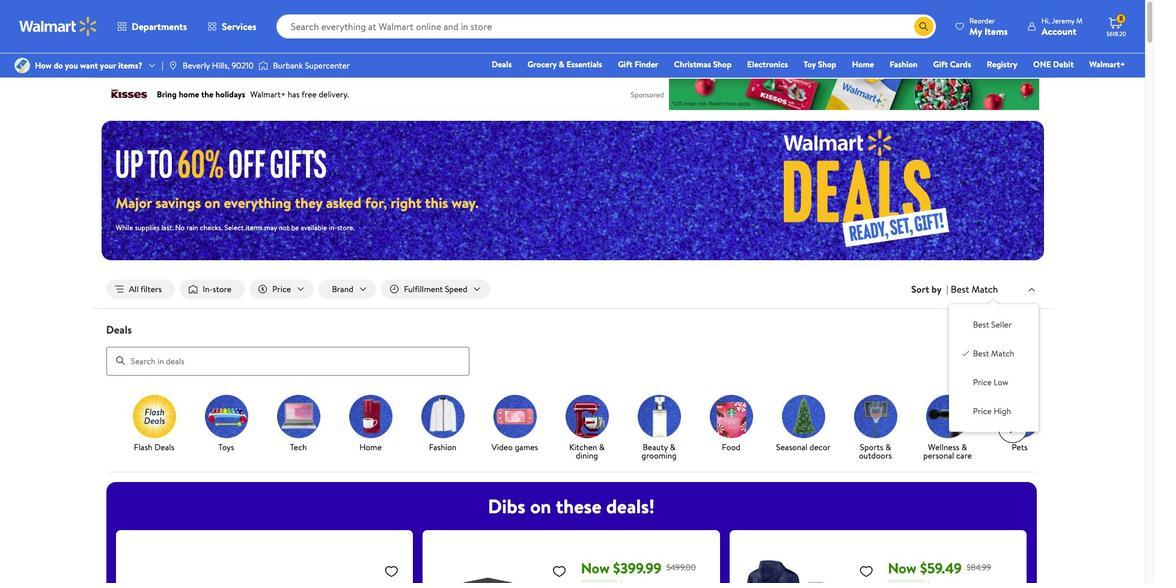 Task type: vqa. For each thing, say whether or not it's contained in the screenshot.
Seasonal decor link on the bottom
yes



Task type: locate. For each thing, give the bounding box(es) containing it.
0 horizontal spatial walmart black friday deals for days image
[[116, 148, 337, 178]]

0 horizontal spatial gift
[[618, 58, 633, 70]]

1 horizontal spatial |
[[947, 283, 949, 296]]

1 vertical spatial fashion
[[429, 441, 457, 453]]

2 shop from the left
[[818, 58, 837, 70]]

in-
[[203, 283, 213, 295]]

1 vertical spatial price
[[973, 377, 992, 389]]

& for personal
[[962, 441, 968, 453]]

finder
[[635, 58, 659, 70]]

1 vertical spatial |
[[947, 283, 949, 296]]

& inside the beauty & grooming
[[670, 441, 676, 453]]

best match inside dropdown button
[[951, 283, 999, 296]]

2 vertical spatial price
[[973, 405, 992, 417]]

 image right 90210
[[259, 60, 268, 72]]

best match
[[951, 283, 999, 296], [973, 348, 1015, 360]]

price left the 'high'
[[973, 405, 992, 417]]

burbank
[[273, 60, 303, 72]]

& right dining
[[599, 441, 605, 453]]

sort
[[912, 283, 930, 296]]

best right 'best match' option
[[973, 348, 990, 360]]

2 gift from the left
[[934, 58, 948, 70]]

gift inside 'link'
[[618, 58, 633, 70]]

decor
[[810, 441, 831, 453]]

while
[[116, 222, 133, 233]]

1 horizontal spatial walmart black friday deals for days image
[[701, 121, 1044, 260]]

pets
[[1012, 441, 1028, 453]]

price right store
[[272, 283, 291, 295]]

dibs on these deals!
[[488, 493, 655, 519]]

1 horizontal spatial fashion
[[890, 58, 918, 70]]

shop food image
[[710, 395, 753, 438]]

option group inside sort and filter section element
[[959, 314, 1029, 422]]

0 horizontal spatial  image
[[168, 61, 178, 70]]

want
[[80, 60, 98, 72]]

toys link
[[195, 395, 258, 454]]

|
[[162, 60, 163, 72], [947, 283, 949, 296]]

1 horizontal spatial home link
[[847, 58, 880, 71]]

0 horizontal spatial fashion
[[429, 441, 457, 453]]

essentials
[[567, 58, 602, 70]]

 image for beverly hills, 90210
[[168, 61, 178, 70]]

$84.99
[[967, 562, 992, 574]]

filters
[[140, 283, 162, 295]]

gift
[[618, 58, 633, 70], [934, 58, 948, 70]]

& inside kitchen & dining
[[599, 441, 605, 453]]

price for price
[[272, 283, 291, 295]]

0 horizontal spatial deals
[[106, 322, 132, 337]]

beauty & grooming link
[[628, 395, 691, 462]]

match
[[972, 283, 999, 296], [992, 348, 1015, 360]]

option group
[[959, 314, 1029, 422]]

deals
[[492, 58, 512, 70], [106, 322, 132, 337], [155, 441, 175, 453]]

debit
[[1054, 58, 1074, 70]]

registry link
[[982, 58, 1023, 71]]

& right the grocery
[[559, 58, 565, 70]]

deals up search image
[[106, 322, 132, 337]]

supercenter
[[305, 60, 350, 72]]

home right the 'toy shop'
[[852, 58, 874, 70]]

now
[[581, 558, 610, 578], [888, 558, 917, 578]]

home
[[852, 58, 874, 70], [360, 441, 382, 453]]

0 vertical spatial deals
[[492, 58, 512, 70]]

1 horizontal spatial on
[[530, 493, 551, 519]]

christmas shop link
[[669, 58, 737, 71]]

match down seller
[[992, 348, 1015, 360]]

now right add to favorites list, xbox series x video game console, black icon
[[581, 558, 610, 578]]

on right dibs
[[530, 493, 551, 519]]

fashion
[[890, 58, 918, 70], [429, 441, 457, 453]]

1 horizontal spatial shop
[[818, 58, 837, 70]]

price for price high
[[973, 405, 992, 417]]

2 now from the left
[[888, 558, 917, 578]]

walmart+ link
[[1084, 58, 1131, 71]]

1 now from the left
[[581, 558, 610, 578]]

&
[[559, 58, 565, 70], [599, 441, 605, 453], [670, 441, 676, 453], [886, 441, 891, 453], [962, 441, 968, 453]]

hills,
[[212, 60, 230, 72]]

fashion link
[[885, 58, 923, 71], [412, 395, 474, 454]]

1 horizontal spatial now
[[888, 558, 917, 578]]

 image left beverly on the left of the page
[[168, 61, 178, 70]]

shop right 'toy'
[[818, 58, 837, 70]]

grooming
[[642, 450, 677, 462]]

last.
[[161, 222, 174, 233]]

& right wellness
[[962, 441, 968, 453]]

| right items?
[[162, 60, 163, 72]]

right
[[391, 192, 422, 213]]

in-
[[329, 222, 337, 233]]

1 vertical spatial best
[[973, 319, 990, 331]]

0 horizontal spatial home link
[[339, 395, 402, 454]]

0 horizontal spatial now
[[581, 558, 610, 578]]

shop right christmas
[[713, 58, 732, 70]]

search icon image
[[919, 22, 929, 31]]

| right by
[[947, 283, 949, 296]]

supplies
[[135, 222, 160, 233]]

1 horizontal spatial deals
[[155, 441, 175, 453]]

& right the "beauty"
[[670, 441, 676, 453]]

0 horizontal spatial shop
[[713, 58, 732, 70]]

0 vertical spatial on
[[205, 192, 220, 213]]

best match right 'best match' option
[[973, 348, 1015, 360]]

0 vertical spatial fashion link
[[885, 58, 923, 71]]

Search in deals search field
[[106, 347, 469, 376]]

fashion down shop fashion. image
[[429, 441, 457, 453]]

low
[[994, 377, 1009, 389]]

best match right by
[[951, 283, 999, 296]]

tech link
[[267, 395, 330, 454]]

1 shop from the left
[[713, 58, 732, 70]]

0 vertical spatial |
[[162, 60, 163, 72]]

1 gift from the left
[[618, 58, 633, 70]]

gift left finder at the top right of page
[[618, 58, 633, 70]]

one debit link
[[1028, 58, 1080, 71]]

1 vertical spatial deals
[[106, 322, 132, 337]]

1 vertical spatial on
[[530, 493, 551, 519]]

 image
[[259, 60, 268, 72], [168, 61, 178, 70]]

seasonal
[[776, 441, 808, 453]]

best left seller
[[973, 319, 990, 331]]

sports
[[860, 441, 884, 453]]

deals left the grocery
[[492, 58, 512, 70]]

price left low
[[973, 377, 992, 389]]

best right by
[[951, 283, 970, 296]]

major savings on everything they asked for, right this way.
[[116, 192, 479, 213]]

do
[[54, 60, 63, 72]]

tech
[[290, 441, 307, 453]]

0 vertical spatial price
[[272, 283, 291, 295]]

1 horizontal spatial fashion link
[[885, 58, 923, 71]]

in-store button
[[180, 280, 245, 299]]

0 horizontal spatial on
[[205, 192, 220, 213]]

0 vertical spatial home link
[[847, 58, 880, 71]]

by
[[932, 283, 942, 296]]

now for now $399.99
[[581, 558, 610, 578]]

& inside the wellness & personal care
[[962, 441, 968, 453]]

1 vertical spatial fashion link
[[412, 395, 474, 454]]

no
[[175, 222, 185, 233]]

sponsored
[[631, 89, 664, 100]]

wellness & personal care link
[[917, 395, 979, 462]]

on
[[205, 192, 220, 213], [530, 493, 551, 519]]

Walmart Site-Wide search field
[[276, 14, 936, 38]]

m
[[1077, 15, 1083, 26]]

gift cards
[[934, 58, 972, 70]]

this
[[425, 192, 448, 213]]

walmart black friday deals for days image
[[701, 121, 1044, 260], [116, 148, 337, 178]]

kitchen
[[569, 441, 597, 453]]

home down home image
[[360, 441, 382, 453]]

0 horizontal spatial fashion link
[[412, 395, 474, 454]]

flash
[[134, 441, 153, 453]]

on up checks.
[[205, 192, 220, 213]]

brand
[[332, 283, 354, 295]]

video
[[492, 441, 513, 453]]

0 vertical spatial home
[[852, 58, 874, 70]]

Best Match radio
[[961, 348, 971, 357]]

wellness
[[928, 441, 960, 453]]

& inside sports & outdoors
[[886, 441, 891, 453]]

now for now $59.49
[[888, 558, 917, 578]]

now right add to favorites list, men's fanatics branded heather navy new england patriots hook and ladder pullover hoodie icon
[[888, 558, 917, 578]]

price low
[[973, 377, 1009, 389]]

departments
[[132, 20, 187, 33]]

0 horizontal spatial home
[[360, 441, 382, 453]]

all filters
[[129, 283, 162, 295]]

1 horizontal spatial gift
[[934, 58, 948, 70]]

shop sports and outdoors. image
[[854, 395, 897, 438]]

fashion left gift cards link on the top of the page
[[890, 58, 918, 70]]

fulfillment speed button
[[381, 280, 490, 299]]

1 horizontal spatial  image
[[259, 60, 268, 72]]

0 vertical spatial match
[[972, 283, 999, 296]]

match up best seller
[[972, 283, 999, 296]]

deals inside search field
[[106, 322, 132, 337]]

beauty
[[643, 441, 668, 453]]

shop
[[713, 58, 732, 70], [818, 58, 837, 70]]

0 vertical spatial best match
[[951, 283, 999, 296]]

price
[[272, 283, 291, 295], [973, 377, 992, 389], [973, 405, 992, 417]]

shop toys. image
[[205, 395, 248, 438]]

how do you want your items?
[[35, 60, 143, 72]]

deals right the flash
[[155, 441, 175, 453]]

toy shop
[[804, 58, 837, 70]]

0 vertical spatial fashion
[[890, 58, 918, 70]]

$618.20
[[1107, 29, 1127, 38]]

1 vertical spatial home link
[[339, 395, 402, 454]]

option group containing best seller
[[959, 314, 1029, 422]]

gift left cards
[[934, 58, 948, 70]]

games
[[515, 441, 538, 453]]

match inside dropdown button
[[972, 283, 999, 296]]

add to favorites list, xbox series x video game console, black image
[[552, 564, 567, 579]]

asked
[[326, 192, 362, 213]]

 image
[[14, 58, 30, 73]]

0 vertical spatial best
[[951, 283, 970, 296]]

price inside dropdown button
[[272, 283, 291, 295]]

my
[[970, 24, 983, 38]]

best seller
[[973, 319, 1012, 331]]

fulfillment
[[404, 283, 443, 295]]

& right sports
[[886, 441, 891, 453]]

these
[[556, 493, 602, 519]]

& for essentials
[[559, 58, 565, 70]]

shop fashion. image
[[421, 395, 465, 438]]

flash deals image
[[133, 395, 176, 438]]



Task type: describe. For each thing, give the bounding box(es) containing it.
video games
[[492, 441, 538, 453]]

hi,
[[1042, 15, 1051, 26]]

Search search field
[[276, 14, 936, 38]]

electronics
[[748, 58, 788, 70]]

toys
[[218, 441, 234, 453]]

your
[[100, 60, 116, 72]]

shop holiday decor. image
[[782, 395, 825, 438]]

all filters button
[[106, 280, 175, 299]]

one
[[1034, 58, 1052, 70]]

walmart+
[[1090, 58, 1126, 70]]

now $399.99 $499.00
[[581, 558, 696, 578]]

reorder my items
[[970, 15, 1008, 38]]

best match button
[[949, 281, 1039, 297]]

0 horizontal spatial |
[[162, 60, 163, 72]]

deals!
[[606, 493, 655, 519]]

items?
[[118, 60, 143, 72]]

beauty & grooming
[[642, 441, 677, 462]]

jeremy
[[1052, 15, 1075, 26]]

christmas shop
[[674, 58, 732, 70]]

1 horizontal spatial home
[[852, 58, 874, 70]]

select
[[224, 222, 244, 233]]

gift cards link
[[928, 58, 977, 71]]

& for grooming
[[670, 441, 676, 453]]

high
[[994, 405, 1011, 417]]

& for dining
[[599, 441, 605, 453]]

be
[[291, 222, 299, 233]]

checks.
[[200, 222, 223, 233]]

account
[[1042, 24, 1077, 38]]

shop for christmas shop
[[713, 58, 732, 70]]

90210
[[232, 60, 254, 72]]

gift finder
[[618, 58, 659, 70]]

next slide for chipmodulewithimages list image
[[999, 414, 1027, 443]]

gift for gift cards
[[934, 58, 948, 70]]

everything
[[224, 192, 291, 213]]

| inside sort and filter section element
[[947, 283, 949, 296]]

personal
[[924, 450, 955, 462]]

home image
[[349, 395, 392, 438]]

services
[[222, 20, 257, 33]]

christmas
[[674, 58, 711, 70]]

add to favorites list, skinceuticals clarifying clay deep pore cleansing masque for normal, oily, combination skin 60 ml / 2.4 fl. oz. image
[[384, 564, 399, 579]]

you
[[65, 60, 78, 72]]

shop video games. image
[[493, 395, 537, 438]]

grocery & essentials
[[528, 58, 602, 70]]

2 vertical spatial deals
[[155, 441, 175, 453]]

outdoors
[[859, 450, 892, 462]]

may
[[264, 222, 277, 233]]

hi, jeremy m account
[[1042, 15, 1083, 38]]

sort by |
[[912, 283, 949, 296]]

services button
[[197, 12, 267, 41]]

shop pets. image
[[999, 395, 1042, 438]]

wellness & personal care
[[924, 441, 972, 462]]

for,
[[365, 192, 387, 213]]

$499.00
[[667, 562, 696, 574]]

electronics link
[[742, 58, 794, 71]]

shop beauty and grooming. image
[[638, 395, 681, 438]]

sort and filter section element
[[92, 270, 1054, 432]]

while supplies last. no rain checks. select items may not be available in-store.
[[116, 222, 355, 233]]

savings
[[155, 192, 201, 213]]

shop wellness and self-care. image
[[926, 395, 970, 438]]

brand button
[[319, 280, 376, 299]]

1 vertical spatial best match
[[973, 348, 1015, 360]]

seasonal decor link
[[772, 395, 835, 454]]

grocery & essentials link
[[522, 58, 608, 71]]

food
[[722, 441, 741, 453]]

$59.49
[[920, 558, 962, 578]]

Deals search field
[[92, 322, 1054, 376]]

seller
[[992, 319, 1012, 331]]

search image
[[116, 356, 125, 366]]

toy shop link
[[799, 58, 842, 71]]

1 vertical spatial match
[[992, 348, 1015, 360]]

departments button
[[107, 12, 197, 41]]

toy
[[804, 58, 816, 70]]

not
[[279, 222, 290, 233]]

way.
[[452, 192, 479, 213]]

all
[[129, 283, 139, 295]]

flash deals
[[134, 441, 175, 453]]

cards
[[950, 58, 972, 70]]

video games link
[[484, 395, 546, 454]]

gift finder link
[[613, 58, 664, 71]]

sports & outdoors link
[[845, 395, 907, 462]]

rain
[[187, 222, 198, 233]]

in-store
[[203, 283, 232, 295]]

shop tech. image
[[277, 395, 320, 438]]

gift for gift finder
[[618, 58, 633, 70]]

2 vertical spatial best
[[973, 348, 990, 360]]

walmart image
[[19, 17, 97, 36]]

dining
[[576, 450, 598, 462]]

2 horizontal spatial deals
[[492, 58, 512, 70]]

 image for burbank supercenter
[[259, 60, 268, 72]]

1 vertical spatial home
[[360, 441, 382, 453]]

add to favorites list, men's fanatics branded heather navy new england patriots hook and ladder pullover hoodie image
[[859, 564, 874, 579]]

store.
[[337, 222, 355, 233]]

burbank supercenter
[[273, 60, 350, 72]]

fulfillment speed
[[404, 283, 468, 295]]

best inside dropdown button
[[951, 283, 970, 296]]

sports & outdoors
[[859, 441, 892, 462]]

8 $618.20
[[1107, 13, 1127, 38]]

kitchen & dining
[[569, 441, 605, 462]]

& for outdoors
[[886, 441, 891, 453]]

food link
[[700, 395, 763, 454]]

shop for toy shop
[[818, 58, 837, 70]]

shop kitchen and dining. image
[[566, 395, 609, 438]]

dibs
[[488, 493, 526, 519]]

price high
[[973, 405, 1011, 417]]

items
[[985, 24, 1008, 38]]

price for price low
[[973, 377, 992, 389]]

deals link
[[486, 58, 517, 71]]

major
[[116, 192, 152, 213]]

they
[[295, 192, 323, 213]]

items
[[246, 222, 263, 233]]



